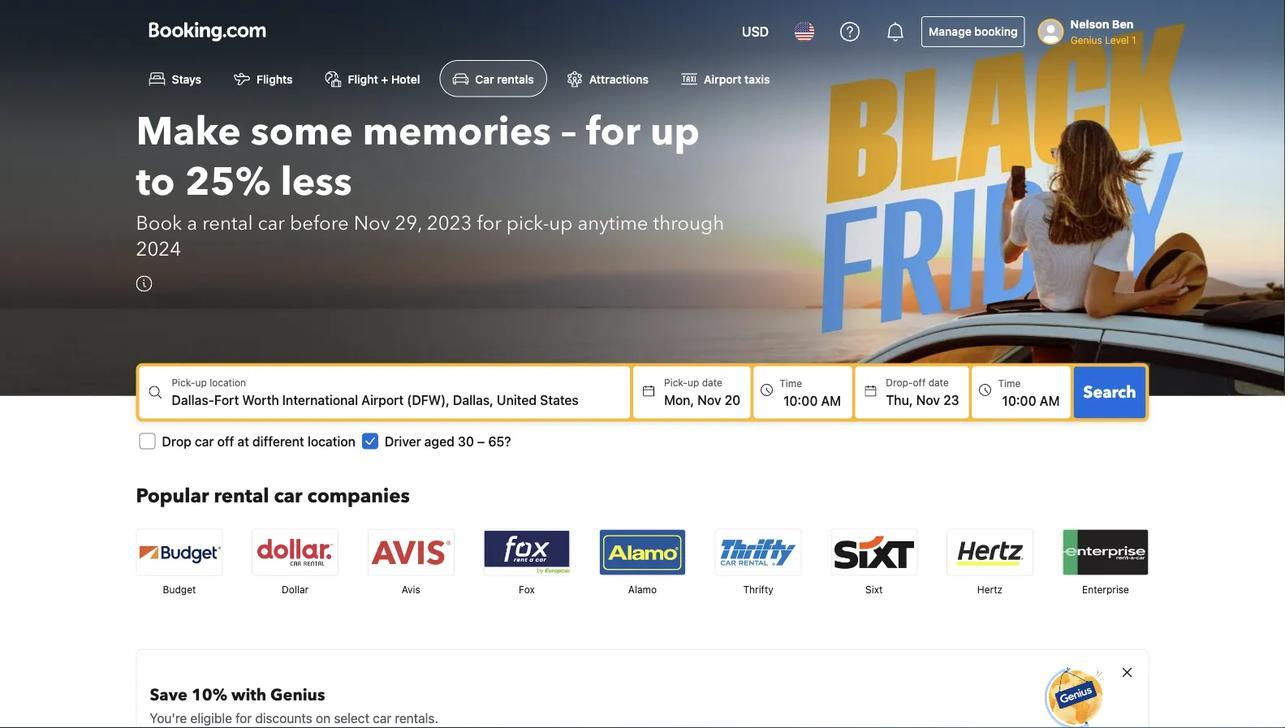 Task type: describe. For each thing, give the bounding box(es) containing it.
different
[[253, 434, 304, 449]]

enterprise logo image
[[1064, 530, 1149, 575]]

stays
[[172, 72, 202, 86]]

mon,
[[664, 392, 695, 408]]

sixt logo image
[[832, 530, 917, 575]]

flights
[[257, 72, 293, 86]]

date for 20
[[702, 377, 723, 388]]

thrifty logo image
[[716, 530, 801, 575]]

pick-
[[507, 210, 549, 237]]

fox logo image
[[484, 530, 570, 575]]

companies
[[307, 483, 410, 510]]

1 vertical spatial rental
[[214, 483, 269, 510]]

airport taxis link
[[669, 60, 783, 97]]

select
[[334, 711, 370, 726]]

Pick-up location field
[[172, 390, 630, 410]]

dollar logo image
[[253, 530, 338, 575]]

– for 65?
[[478, 434, 485, 449]]

rentals.
[[395, 711, 439, 726]]

0 horizontal spatial off
[[217, 434, 234, 449]]

aged
[[425, 434, 455, 449]]

car inside make some memories – for up to 25% less book a rental car before nov 29, 2023 for pick-up anytime through 2024
[[258, 210, 285, 237]]

search
[[1084, 381, 1137, 404]]

stays link
[[136, 60, 215, 97]]

drop
[[162, 434, 192, 449]]

save 10% with genius you're eligible for discounts on select car rentals.
[[150, 684, 439, 726]]

1
[[1132, 34, 1137, 45]]

sixt
[[866, 584, 883, 596]]

ben
[[1113, 17, 1134, 31]]

rentals
[[497, 72, 534, 86]]

less
[[281, 155, 352, 209]]

book
[[136, 210, 182, 237]]

65?
[[488, 434, 511, 449]]

some
[[251, 105, 353, 158]]

nov for mon,
[[698, 392, 722, 408]]

save
[[150, 684, 188, 706]]

budget logo image
[[137, 530, 222, 575]]

pick- for pick-up date mon, nov 20
[[664, 377, 688, 388]]

to
[[136, 155, 175, 209]]

make
[[136, 105, 241, 158]]

alamo logo image
[[600, 530, 686, 575]]

hotel
[[391, 72, 420, 86]]

flight + hotel link
[[312, 60, 433, 97]]

popular
[[136, 483, 209, 510]]

booking
[[975, 25, 1018, 38]]

23
[[944, 392, 960, 408]]

with
[[231, 684, 266, 706]]

genius inside save 10% with genius you're eligible for discounts on select car rentals.
[[271, 684, 325, 706]]

anytime
[[578, 210, 649, 237]]

up inside pick-up date mon, nov 20
[[688, 377, 700, 388]]

dollar
[[282, 584, 309, 596]]

taxis
[[745, 72, 770, 86]]

you're
[[150, 711, 187, 726]]

flights link
[[221, 60, 306, 97]]

2023
[[427, 210, 472, 237]]

1 horizontal spatial location
[[308, 434, 356, 449]]

pick- for pick-up location
[[172, 377, 195, 388]]

flight
[[348, 72, 378, 86]]

manage
[[929, 25, 972, 38]]

avis
[[402, 584, 421, 596]]

on
[[316, 711, 331, 726]]



Task type: vqa. For each thing, say whether or not it's contained in the screenshot.
the rightmost "off"
yes



Task type: locate. For each thing, give the bounding box(es) containing it.
0 vertical spatial –
[[561, 105, 577, 158]]

attractions link
[[554, 60, 662, 97]]

0 vertical spatial location
[[210, 377, 246, 388]]

2 vertical spatial for
[[236, 711, 252, 726]]

0 horizontal spatial for
[[236, 711, 252, 726]]

2024
[[136, 236, 181, 263]]

1 vertical spatial location
[[308, 434, 356, 449]]

0 horizontal spatial location
[[210, 377, 246, 388]]

pick-
[[172, 377, 195, 388], [664, 377, 688, 388]]

nov
[[354, 210, 390, 237], [698, 392, 722, 408], [917, 392, 941, 408]]

car right select
[[373, 711, 392, 726]]

pick- up mon,
[[664, 377, 688, 388]]

1 horizontal spatial genius
[[1071, 34, 1103, 45]]

0 horizontal spatial nov
[[354, 210, 390, 237]]

0 vertical spatial for
[[586, 105, 641, 158]]

– for for
[[561, 105, 577, 158]]

off left at
[[217, 434, 234, 449]]

airport taxis
[[704, 72, 770, 86]]

date inside 'drop-off date thu, nov 23'
[[929, 377, 949, 388]]

before
[[290, 210, 349, 237]]

location right different
[[308, 434, 356, 449]]

rental down at
[[214, 483, 269, 510]]

car right drop
[[195, 434, 214, 449]]

1 horizontal spatial date
[[929, 377, 949, 388]]

+
[[381, 72, 388, 86]]

1 vertical spatial for
[[477, 210, 502, 237]]

pick- up drop
[[172, 377, 195, 388]]

1 vertical spatial off
[[217, 434, 234, 449]]

for left pick-
[[477, 210, 502, 237]]

2 pick- from the left
[[664, 377, 688, 388]]

flight + hotel
[[348, 72, 420, 86]]

– right 30
[[478, 434, 485, 449]]

fox
[[519, 584, 535, 596]]

0 vertical spatial genius
[[1071, 34, 1103, 45]]

driver
[[385, 434, 421, 449]]

–
[[561, 105, 577, 158], [478, 434, 485, 449]]

drop-off date thu, nov 23
[[886, 377, 960, 408]]

genius up discounts
[[271, 684, 325, 706]]

1 vertical spatial genius
[[271, 684, 325, 706]]

usd button
[[733, 12, 779, 51]]

for
[[586, 105, 641, 158], [477, 210, 502, 237], [236, 711, 252, 726]]

off
[[913, 377, 926, 388], [217, 434, 234, 449]]

1 vertical spatial –
[[478, 434, 485, 449]]

1 horizontal spatial pick-
[[664, 377, 688, 388]]

thrifty
[[744, 584, 774, 596]]

avis logo image
[[369, 530, 454, 575]]

search button
[[1074, 367, 1146, 419]]

1 horizontal spatial –
[[561, 105, 577, 158]]

popular rental car companies
[[136, 483, 410, 510]]

20
[[725, 392, 741, 408]]

eligible
[[190, 711, 232, 726]]

level
[[1106, 34, 1129, 45]]

drop car off at different location
[[162, 434, 356, 449]]

25%
[[185, 155, 271, 209]]

booking.com online hotel reservations image
[[149, 22, 266, 41]]

car left before
[[258, 210, 285, 237]]

car
[[258, 210, 285, 237], [195, 434, 214, 449], [274, 483, 303, 510], [373, 711, 392, 726]]

date
[[702, 377, 723, 388], [929, 377, 949, 388]]

manage booking
[[929, 25, 1018, 38]]

nelson ben genius level 1
[[1071, 17, 1137, 45]]

car rentals link
[[440, 60, 547, 97]]

pick- inside pick-up date mon, nov 20
[[664, 377, 688, 388]]

alamo
[[629, 584, 657, 596]]

genius down nelson
[[1071, 34, 1103, 45]]

rental inside make some memories – for up to 25% less book a rental car before nov 29, 2023 for pick-up anytime through 2024
[[202, 210, 253, 237]]

off up thu,
[[913, 377, 926, 388]]

car
[[475, 72, 494, 86]]

date inside pick-up date mon, nov 20
[[702, 377, 723, 388]]

1 horizontal spatial for
[[477, 210, 502, 237]]

nov inside make some memories – for up to 25% less book a rental car before nov 29, 2023 for pick-up anytime through 2024
[[354, 210, 390, 237]]

rental
[[202, 210, 253, 237], [214, 483, 269, 510]]

drop-
[[886, 377, 913, 388]]

nov for thu,
[[917, 392, 941, 408]]

airport
[[704, 72, 742, 86]]

discounts
[[255, 711, 312, 726]]

genius
[[1071, 34, 1103, 45], [271, 684, 325, 706]]

car rentals
[[475, 72, 534, 86]]

hertz
[[978, 584, 1003, 596]]

29,
[[395, 210, 422, 237]]

0 vertical spatial off
[[913, 377, 926, 388]]

0 horizontal spatial pick-
[[172, 377, 195, 388]]

genius inside nelson ben genius level 1
[[1071, 34, 1103, 45]]

nov left 20
[[698, 392, 722, 408]]

off inside 'drop-off date thu, nov 23'
[[913, 377, 926, 388]]

nov inside 'drop-off date thu, nov 23'
[[917, 392, 941, 408]]

usd
[[742, 24, 769, 39]]

make some memories – for up to 25% less book a rental car before nov 29, 2023 for pick-up anytime through 2024
[[136, 105, 725, 263]]

2 horizontal spatial nov
[[917, 392, 941, 408]]

nov left the 29, at the left top of the page
[[354, 210, 390, 237]]

memories
[[363, 105, 551, 158]]

date for 23
[[929, 377, 949, 388]]

pick-up date mon, nov 20
[[664, 377, 741, 408]]

0 horizontal spatial date
[[702, 377, 723, 388]]

attractions
[[589, 72, 649, 86]]

location up at
[[210, 377, 246, 388]]

enterprise
[[1083, 584, 1130, 596]]

for down 'with'
[[236, 711, 252, 726]]

1 date from the left
[[702, 377, 723, 388]]

30
[[458, 434, 474, 449]]

hertz logo image
[[948, 530, 1033, 575]]

driver aged 30 – 65?
[[385, 434, 511, 449]]

2 date from the left
[[929, 377, 949, 388]]

a
[[187, 210, 197, 237]]

location
[[210, 377, 246, 388], [308, 434, 356, 449]]

at
[[238, 434, 249, 449]]

– down attractions link
[[561, 105, 577, 158]]

see terms and conditions for more information image
[[136, 276, 152, 292]]

manage booking link
[[922, 16, 1026, 47]]

nelson
[[1071, 17, 1110, 31]]

– inside make some memories – for up to 25% less book a rental car before nov 29, 2023 for pick-up anytime through 2024
[[561, 105, 577, 158]]

1 pick- from the left
[[172, 377, 195, 388]]

up
[[651, 105, 700, 158], [549, 210, 573, 237], [195, 377, 207, 388], [688, 377, 700, 388]]

rental right a
[[202, 210, 253, 237]]

2 horizontal spatial for
[[586, 105, 641, 158]]

car down different
[[274, 483, 303, 510]]

see terms and conditions for more information image
[[136, 276, 152, 292]]

1 horizontal spatial nov
[[698, 392, 722, 408]]

for down attractions
[[586, 105, 641, 158]]

budget
[[163, 584, 196, 596]]

nov left the 23
[[917, 392, 941, 408]]

1 horizontal spatial off
[[913, 377, 926, 388]]

10%
[[192, 684, 227, 706]]

0 vertical spatial rental
[[202, 210, 253, 237]]

for inside save 10% with genius you're eligible for discounts on select car rentals.
[[236, 711, 252, 726]]

pick-up location
[[172, 377, 246, 388]]

car inside save 10% with genius you're eligible for discounts on select car rentals.
[[373, 711, 392, 726]]

0 horizontal spatial genius
[[271, 684, 325, 706]]

thu,
[[886, 392, 913, 408]]

through
[[653, 210, 725, 237]]

0 horizontal spatial –
[[478, 434, 485, 449]]

nov inside pick-up date mon, nov 20
[[698, 392, 722, 408]]



